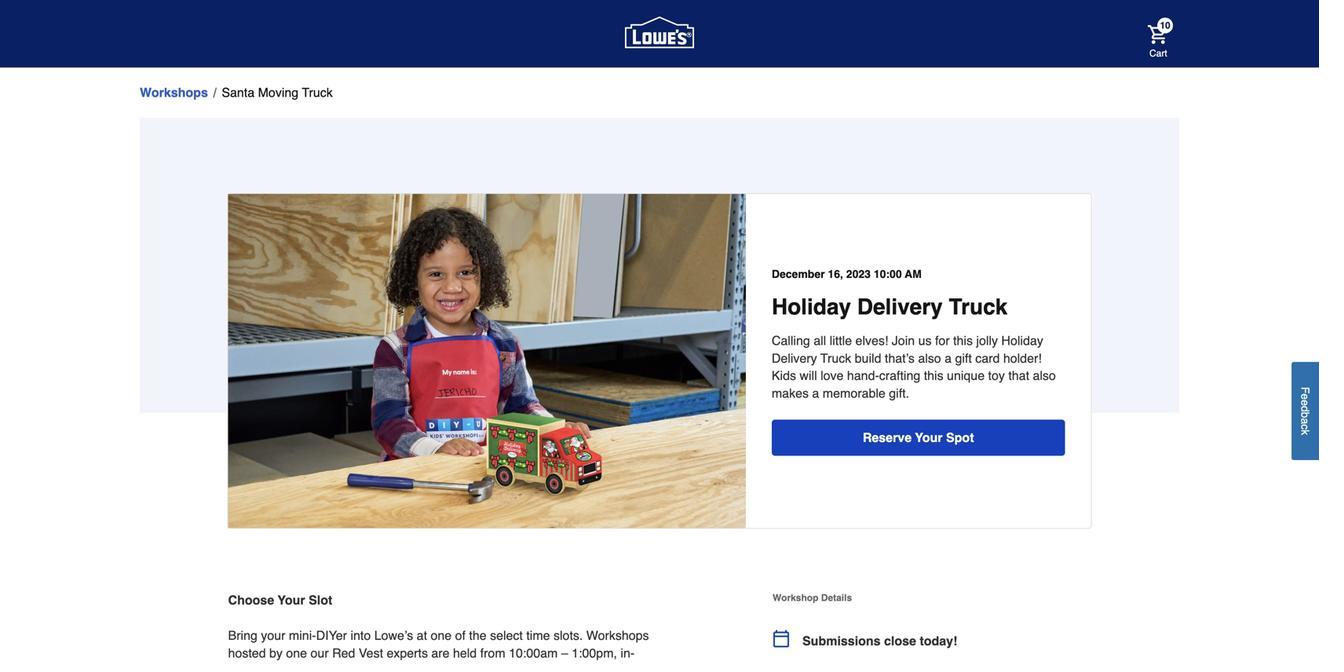 Task type: vqa. For each thing, say whether or not it's contained in the screenshot.
the Calling
yes



Task type: describe. For each thing, give the bounding box(es) containing it.
unique
[[948, 369, 985, 383]]

close
[[885, 634, 917, 649]]

diyer
[[316, 628, 347, 643]]

2023
[[847, 268, 871, 280]]

in-
[[621, 646, 635, 661]]

you
[[470, 664, 490, 665]]

mini-
[[289, 628, 316, 643]]

1 horizontal spatial one
[[431, 628, 452, 643]]

1:00pm,
[[572, 646, 617, 661]]

and
[[493, 664, 514, 665]]

f
[[1300, 387, 1312, 394]]

little inside calling all little elves! join us for this jolly holiday delivery truck build that's also a gift card holder! kids will love hand-crafting this unique toy that also makes a memorable gift.
[[830, 333, 852, 348]]

calendar image
[[773, 630, 790, 648]]

building
[[397, 664, 440, 665]]

1 horizontal spatial a
[[945, 351, 952, 366]]

truck for santa moving truck
[[302, 85, 333, 100]]

choose
[[228, 593, 274, 608]]

ones!
[[572, 664, 602, 665]]

kids
[[772, 369, 797, 383]]

choose your slot
[[228, 593, 333, 608]]

of
[[455, 628, 466, 643]]

toy
[[989, 369, 1006, 383]]

forward
[[337, 664, 379, 665]]

truck for holiday delivery truck
[[949, 295, 1008, 320]]

slots.
[[554, 628, 583, 643]]

memorable
[[823, 386, 886, 401]]

hand-
[[848, 369, 880, 383]]

experts
[[387, 646, 428, 661]]

holiday inside calling all little elves! join us for this jolly holiday delivery truck build that's also a gift card holder! kids will love hand-crafting this unique toy that also makes a memorable gift.
[[1002, 333, 1044, 348]]

we
[[289, 664, 307, 665]]

into
[[351, 628, 371, 643]]

to
[[383, 664, 393, 665]]

16,
[[828, 268, 844, 280]]

workshops
[[587, 628, 649, 643]]

moving
[[258, 85, 299, 100]]

by
[[269, 646, 283, 661]]

f e e d b a c k
[[1300, 387, 1312, 436]]

lowe's
[[375, 628, 413, 643]]

1 vertical spatial this
[[924, 369, 944, 383]]

crafting
[[880, 369, 921, 383]]

bring your mini-diyer into lowe's at one of the select time slots. workshops hosted by one our red vest experts are held from 10:00am – 1:00pm, in- store only. we look forward to building with you and your little ones! don
[[228, 628, 658, 665]]

truck inside calling all little elves! join us for this jolly holiday delivery truck build that's also a gift card holder! kids will love hand-crafting this unique toy that also makes a memorable gift.
[[821, 351, 852, 366]]

d
[[1300, 406, 1312, 412]]

holiday delivery truck
[[772, 295, 1008, 320]]

with
[[444, 664, 466, 665]]

1 horizontal spatial also
[[1033, 369, 1057, 383]]

holder!
[[1004, 351, 1042, 366]]

calling all little elves! join us for this jolly holiday delivery truck build that's also a gift card holder! kids will love hand-crafting this unique toy that also makes a memorable gift.
[[772, 333, 1057, 401]]

december 16, 2023  10:00 am
[[772, 268, 922, 280]]

december
[[772, 268, 825, 280]]

c
[[1300, 425, 1312, 430]]

10
[[1161, 20, 1171, 31]]

am
[[905, 268, 922, 280]]

b
[[1300, 412, 1312, 418]]

will
[[800, 369, 818, 383]]

1 horizontal spatial your
[[518, 664, 542, 665]]

only.
[[260, 664, 285, 665]]

your for reserve
[[916, 430, 943, 445]]

lowe's home improvement cart image
[[1149, 25, 1167, 44]]

1 horizontal spatial this
[[954, 333, 973, 348]]

workshops link
[[140, 83, 208, 102]]

vest
[[359, 646, 383, 661]]

santa
[[222, 85, 255, 100]]

0 vertical spatial also
[[919, 351, 942, 366]]

at
[[417, 628, 427, 643]]



Task type: locate. For each thing, give the bounding box(es) containing it.
one up are
[[431, 628, 452, 643]]

store
[[228, 664, 256, 665]]

0 vertical spatial your
[[916, 430, 943, 445]]

your for choose
[[278, 593, 305, 608]]

little inside the bring your mini-diyer into lowe's at one of the select time slots. workshops hosted by one our red vest experts are held from 10:00am – 1:00pm, in- store only. we look forward to building with you and your little ones! don
[[546, 664, 568, 665]]

1 vertical spatial a
[[813, 386, 820, 401]]

0 vertical spatial truck
[[302, 85, 333, 100]]

this left unique
[[924, 369, 944, 383]]

1 vertical spatial your
[[518, 664, 542, 665]]

delivery
[[858, 295, 943, 320], [772, 351, 818, 366]]

santa moving truck
[[222, 85, 333, 100]]

your left spot
[[916, 430, 943, 445]]

e up b
[[1300, 400, 1312, 406]]

reserve your spot button
[[772, 420, 1066, 456]]

2 vertical spatial truck
[[821, 351, 852, 366]]

us
[[919, 333, 932, 348]]

delivery down calling
[[772, 351, 818, 366]]

holiday up "all"
[[772, 295, 852, 320]]

0 horizontal spatial a
[[813, 386, 820, 401]]

1 vertical spatial delivery
[[772, 351, 818, 366]]

build
[[855, 351, 882, 366]]

0 vertical spatial delivery
[[858, 295, 943, 320]]

0 horizontal spatial your
[[261, 628, 286, 643]]

0 horizontal spatial truck
[[302, 85, 333, 100]]

truck right moving
[[302, 85, 333, 100]]

your inside button
[[916, 430, 943, 445]]

gift.
[[890, 386, 910, 401]]

2 horizontal spatial truck
[[949, 295, 1008, 320]]

f e e d b a c k button
[[1292, 362, 1320, 460]]

red
[[332, 646, 355, 661]]

also
[[919, 351, 942, 366], [1033, 369, 1057, 383]]

truck inside santa moving truck button
[[302, 85, 333, 100]]

2 vertical spatial a
[[1300, 418, 1312, 425]]

1 vertical spatial holiday
[[1002, 333, 1044, 348]]

also right that
[[1033, 369, 1057, 383]]

slot
[[309, 593, 333, 608]]

time
[[527, 628, 550, 643]]

a
[[945, 351, 952, 366], [813, 386, 820, 401], [1300, 418, 1312, 425]]

your up by
[[261, 628, 286, 643]]

0 vertical spatial one
[[431, 628, 452, 643]]

holiday
[[772, 295, 852, 320], [1002, 333, 1044, 348]]

that's
[[885, 351, 915, 366]]

workshop
[[773, 593, 819, 604]]

10:00am
[[509, 646, 558, 661]]

0 vertical spatial your
[[261, 628, 286, 643]]

1 vertical spatial one
[[286, 646, 307, 661]]

–
[[562, 646, 569, 661]]

cart
[[1150, 48, 1168, 59]]

0 horizontal spatial one
[[286, 646, 307, 661]]

truck up jolly
[[949, 295, 1008, 320]]

santa moving truck button
[[222, 83, 333, 102]]

workshops
[[140, 85, 208, 100]]

all
[[814, 333, 827, 348]]

1 vertical spatial your
[[278, 593, 305, 608]]

0 vertical spatial holiday
[[772, 295, 852, 320]]

spot
[[947, 430, 975, 445]]

1 horizontal spatial your
[[916, 430, 943, 445]]

for
[[936, 333, 950, 348]]

held
[[453, 646, 477, 661]]

0 horizontal spatial delivery
[[772, 351, 818, 366]]

look
[[311, 664, 334, 665]]

also down us
[[919, 351, 942, 366]]

truck
[[302, 85, 333, 100], [949, 295, 1008, 320], [821, 351, 852, 366]]

submissions
[[803, 634, 881, 649]]

0 horizontal spatial also
[[919, 351, 942, 366]]

join
[[892, 333, 915, 348]]

1 vertical spatial little
[[546, 664, 568, 665]]

1 horizontal spatial holiday
[[1002, 333, 1044, 348]]

0 vertical spatial this
[[954, 333, 973, 348]]

calling
[[772, 333, 811, 348]]

10:00
[[874, 268, 902, 280]]

lowe's home improvement logo image
[[625, 0, 694, 68]]

1 e from the top
[[1300, 394, 1312, 400]]

1 horizontal spatial delivery
[[858, 295, 943, 320]]

the
[[469, 628, 487, 643]]

0 horizontal spatial this
[[924, 369, 944, 383]]

0 horizontal spatial your
[[278, 593, 305, 608]]

select
[[490, 628, 523, 643]]

delivery up join
[[858, 295, 943, 320]]

little down –
[[546, 664, 568, 665]]

hosted
[[228, 646, 266, 661]]

that
[[1009, 369, 1030, 383]]

little
[[830, 333, 852, 348], [546, 664, 568, 665]]

gift
[[956, 351, 972, 366]]

your down 10:00am
[[518, 664, 542, 665]]

a inside button
[[1300, 418, 1312, 425]]

today!
[[920, 634, 958, 649]]

makes
[[772, 386, 809, 401]]

your left slot
[[278, 593, 305, 608]]

workshop details
[[773, 593, 853, 604]]

bring
[[228, 628, 258, 643]]

1 horizontal spatial little
[[830, 333, 852, 348]]

jolly
[[977, 333, 998, 348]]

reserve
[[863, 430, 912, 445]]

holiday up 'holder!'
[[1002, 333, 1044, 348]]

reserve your spot
[[863, 430, 975, 445]]

are
[[432, 646, 450, 661]]

k
[[1300, 430, 1312, 436]]

submissions close today!
[[803, 634, 958, 649]]

a up k
[[1300, 418, 1312, 425]]

your
[[916, 430, 943, 445], [278, 593, 305, 608]]

this
[[954, 333, 973, 348], [924, 369, 944, 383]]

your
[[261, 628, 286, 643], [518, 664, 542, 665]]

delivery inside calling all little elves! join us for this jolly holiday delivery truck build that's also a gift card holder! kids will love hand-crafting this unique toy that also makes a memorable gift.
[[772, 351, 818, 366]]

1 vertical spatial truck
[[949, 295, 1008, 320]]

little right "all"
[[830, 333, 852, 348]]

1 horizontal spatial truck
[[821, 351, 852, 366]]

one
[[431, 628, 452, 643], [286, 646, 307, 661]]

a down will
[[813, 386, 820, 401]]

this up gift
[[954, 333, 973, 348]]

details
[[822, 593, 853, 604]]

card
[[976, 351, 1000, 366]]

from
[[481, 646, 506, 661]]

a left gift
[[945, 351, 952, 366]]

truck up love
[[821, 351, 852, 366]]

e up d
[[1300, 394, 1312, 400]]

1 vertical spatial also
[[1033, 369, 1057, 383]]

elves!
[[856, 333, 889, 348]]

2 e from the top
[[1300, 400, 1312, 406]]

one up we
[[286, 646, 307, 661]]

2 horizontal spatial a
[[1300, 418, 1312, 425]]

love
[[821, 369, 844, 383]]

our
[[311, 646, 329, 661]]

0 vertical spatial a
[[945, 351, 952, 366]]

e
[[1300, 394, 1312, 400], [1300, 400, 1312, 406]]

0 horizontal spatial little
[[546, 664, 568, 665]]

0 horizontal spatial holiday
[[772, 295, 852, 320]]

0 vertical spatial little
[[830, 333, 852, 348]]



